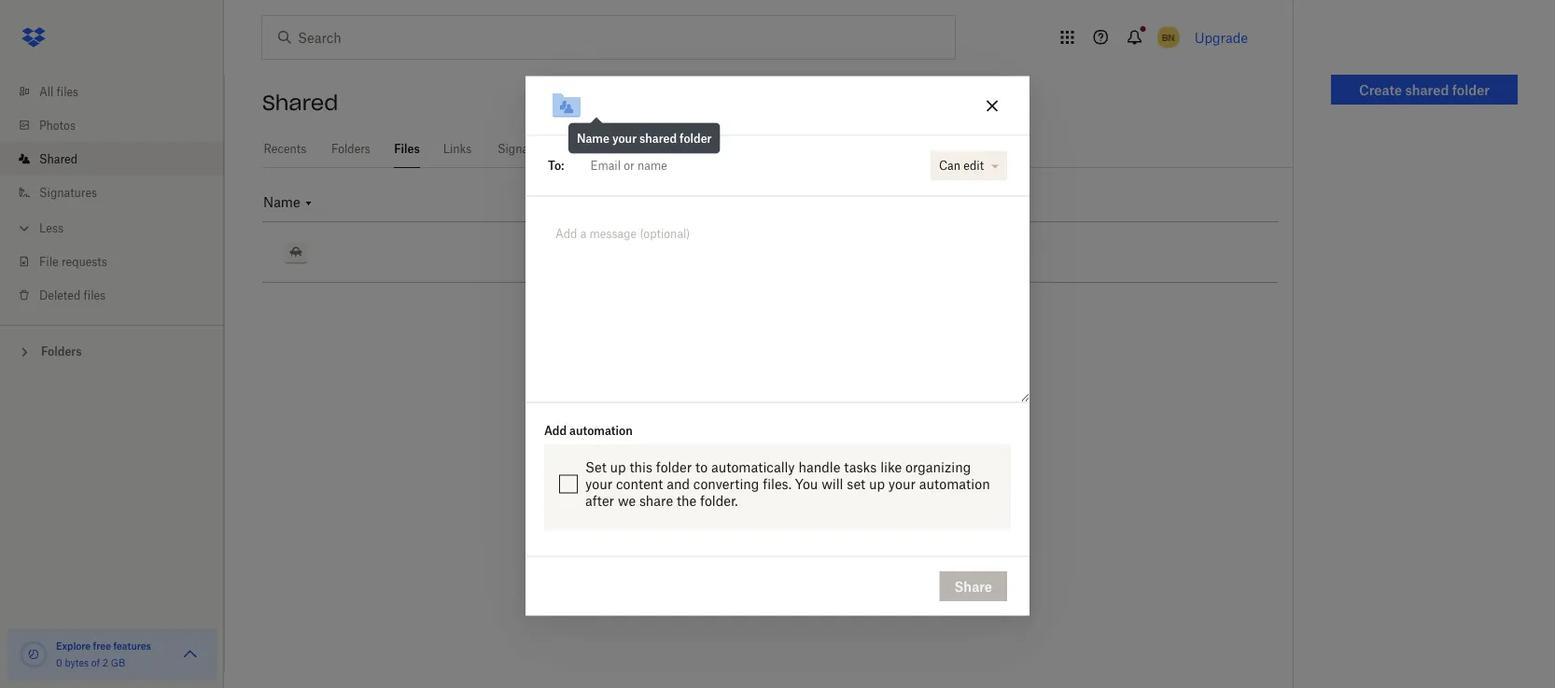 Task type: locate. For each thing, give the bounding box(es) containing it.
0 vertical spatial shared
[[262, 90, 338, 116]]

folders left files
[[332, 142, 371, 156]]

files right deleted
[[84, 288, 106, 302]]

1 vertical spatial requests
[[62, 254, 107, 268]]

folders button
[[0, 337, 224, 365]]

1 vertical spatial shared
[[640, 131, 677, 145]]

converting
[[694, 476, 759, 492]]

1 horizontal spatial files
[[84, 288, 106, 302]]

2
[[102, 657, 108, 669]]

0 horizontal spatial shared
[[39, 152, 78, 166]]

signature requests
[[498, 142, 599, 156]]

all
[[39, 85, 54, 99]]

sharing modal dialog
[[526, 76, 1030, 688]]

you
[[795, 476, 818, 492]]

1 vertical spatial folders
[[41, 345, 82, 359]]

files right all
[[57, 85, 79, 99]]

0
[[56, 657, 62, 669]]

files for all files
[[57, 85, 79, 99]]

requests right file
[[62, 254, 107, 268]]

automation up set
[[570, 424, 633, 438]]

folder right the create
[[1453, 82, 1490, 98]]

0 horizontal spatial shared
[[640, 131, 677, 145]]

signature
[[498, 142, 550, 156]]

like
[[881, 460, 902, 475]]

folder
[[1453, 82, 1490, 98], [680, 131, 712, 145], [656, 460, 692, 475]]

1 vertical spatial automation
[[920, 476, 990, 492]]

0 vertical spatial up
[[610, 460, 626, 475]]

can edit button
[[931, 151, 1007, 181]]

1 horizontal spatial requests
[[553, 142, 599, 156]]

create shared folder
[[1359, 82, 1490, 98]]

shared
[[1406, 82, 1450, 98], [640, 131, 677, 145]]

files
[[57, 85, 79, 99], [84, 288, 106, 302]]

1 horizontal spatial shared
[[1406, 82, 1450, 98]]

0 vertical spatial folder
[[1453, 82, 1490, 98]]

folders link
[[330, 131, 372, 165]]

can edit
[[939, 159, 984, 173]]

your
[[612, 131, 637, 145], [585, 476, 613, 492], [889, 476, 916, 492]]

requests up to:
[[553, 142, 599, 156]]

content
[[616, 476, 663, 492]]

automation
[[570, 424, 633, 438], [920, 476, 990, 492]]

name your shared folder
[[577, 131, 712, 145]]

1 horizontal spatial folders
[[332, 142, 371, 156]]

requests inside "link"
[[553, 142, 599, 156]]

None field
[[564, 147, 926, 185]]

we
[[618, 493, 636, 509]]

1 vertical spatial files
[[84, 288, 106, 302]]

signatures link
[[15, 176, 224, 209]]

1 horizontal spatial up
[[869, 476, 885, 492]]

folders
[[332, 142, 371, 156], [41, 345, 82, 359]]

1 horizontal spatial automation
[[920, 476, 990, 492]]

file
[[39, 254, 58, 268]]

files.
[[763, 476, 792, 492]]

shared right name on the left of the page
[[640, 131, 677, 145]]

0 horizontal spatial folders
[[41, 345, 82, 359]]

Add a message (optional) text field
[[548, 219, 1007, 262]]

folder inside set up this folder to automatically handle tasks like organizing your content and converting files. you will set up your automation after we share the folder.
[[656, 460, 692, 475]]

requests inside "list"
[[62, 254, 107, 268]]

1 vertical spatial shared
[[39, 152, 78, 166]]

links link
[[443, 131, 472, 165]]

up
[[610, 460, 626, 475], [869, 476, 885, 492]]

1 vertical spatial folder
[[680, 131, 712, 145]]

automatically
[[711, 460, 795, 475]]

photos link
[[15, 108, 224, 142]]

and
[[667, 476, 690, 492]]

deleted
[[39, 288, 81, 302]]

0 horizontal spatial requests
[[62, 254, 107, 268]]

folders down deleted
[[41, 345, 82, 359]]

bytes
[[65, 657, 89, 669]]

less
[[39, 221, 64, 235]]

shared right the create
[[1406, 82, 1450, 98]]

less image
[[15, 219, 34, 238]]

0 vertical spatial files
[[57, 85, 79, 99]]

shared up recents link
[[262, 90, 338, 116]]

handle
[[799, 460, 841, 475]]

requests
[[553, 142, 599, 156], [62, 254, 107, 268]]

2 vertical spatial folder
[[656, 460, 692, 475]]

automation down organizing
[[920, 476, 990, 492]]

0 horizontal spatial files
[[57, 85, 79, 99]]

tab list
[[262, 131, 1293, 168]]

folder up contact name field at the top of page
[[680, 131, 712, 145]]

0 horizontal spatial up
[[610, 460, 626, 475]]

set up this folder to automatically handle tasks like organizing your content and converting files. you will set up your automation after we share the folder.
[[585, 460, 990, 509]]

0 vertical spatial requests
[[553, 142, 599, 156]]

to
[[696, 460, 708, 475]]

0 horizontal spatial automation
[[570, 424, 633, 438]]

shared link
[[15, 142, 224, 176]]

shared
[[262, 90, 338, 116], [39, 152, 78, 166]]

features
[[113, 640, 151, 652]]

tab list containing recents
[[262, 131, 1293, 168]]

shared inside button
[[1406, 82, 1450, 98]]

list
[[0, 63, 224, 325]]

folder up and
[[656, 460, 692, 475]]

set
[[847, 476, 866, 492]]

0 vertical spatial shared
[[1406, 82, 1450, 98]]

all files
[[39, 85, 79, 99]]

shared list item
[[0, 142, 224, 176]]

edit
[[964, 159, 984, 173]]

recents
[[264, 142, 306, 156]]

shared down the photos
[[39, 152, 78, 166]]



Task type: describe. For each thing, give the bounding box(es) containing it.
share
[[640, 493, 673, 509]]

links
[[443, 142, 472, 156]]

files link
[[394, 131, 420, 165]]

Contact name field
[[583, 151, 922, 181]]

create
[[1359, 82, 1403, 98]]

name
[[577, 131, 610, 145]]

photos
[[39, 118, 76, 132]]

recents link
[[262, 131, 308, 165]]

requests for signature requests
[[553, 142, 599, 156]]

0 vertical spatial automation
[[570, 424, 633, 438]]

your down like
[[889, 476, 916, 492]]

upgrade link
[[1195, 29, 1248, 45]]

deleted files
[[39, 288, 106, 302]]

shared inside sharing modal dialog
[[640, 131, 677, 145]]

files
[[394, 142, 420, 156]]

your up after
[[585, 476, 613, 492]]

upgrade
[[1195, 29, 1248, 45]]

after
[[585, 493, 614, 509]]

free
[[93, 640, 111, 652]]

0 vertical spatial folders
[[332, 142, 371, 156]]

explore
[[56, 640, 91, 652]]

folder.
[[700, 493, 738, 509]]

file requests link
[[15, 245, 224, 278]]

file requests
[[39, 254, 107, 268]]

folder for name your shared folder
[[680, 131, 712, 145]]

the
[[677, 493, 697, 509]]

dropbox image
[[15, 19, 52, 56]]

to:
[[548, 159, 564, 173]]

share button
[[940, 572, 1007, 602]]

can
[[939, 159, 961, 173]]

set
[[585, 460, 607, 475]]

tasks
[[844, 460, 877, 475]]

1 horizontal spatial shared
[[262, 90, 338, 116]]

this
[[630, 460, 653, 475]]

quota usage element
[[19, 640, 49, 669]]

your right name on the left of the page
[[612, 131, 637, 145]]

folder inside button
[[1453, 82, 1490, 98]]

folders inside "button"
[[41, 345, 82, 359]]

files for deleted files
[[84, 288, 106, 302]]

organizing
[[906, 460, 971, 475]]

add
[[544, 424, 567, 438]]

shared inside list item
[[39, 152, 78, 166]]

of
[[91, 657, 100, 669]]

signatures
[[39, 185, 97, 199]]

signature requests link
[[495, 131, 601, 165]]

deleted files link
[[15, 278, 224, 312]]

list containing all files
[[0, 63, 224, 325]]

requests for file requests
[[62, 254, 107, 268]]

1 vertical spatial up
[[869, 476, 885, 492]]

add automation
[[544, 424, 633, 438]]

will
[[822, 476, 844, 492]]

explore free features 0 bytes of 2 gb
[[56, 640, 151, 669]]

folder for set up this folder to automatically handle tasks like organizing your content and converting files. you will set up your automation after we share the folder.
[[656, 460, 692, 475]]

gb
[[111, 657, 125, 669]]

automation inside set up this folder to automatically handle tasks like organizing your content and converting files. you will set up your automation after we share the folder.
[[920, 476, 990, 492]]

create shared folder button
[[1332, 75, 1518, 105]]

all files link
[[15, 75, 224, 108]]

share
[[955, 579, 993, 595]]



Task type: vqa. For each thing, say whether or not it's contained in the screenshot.
2,000
no



